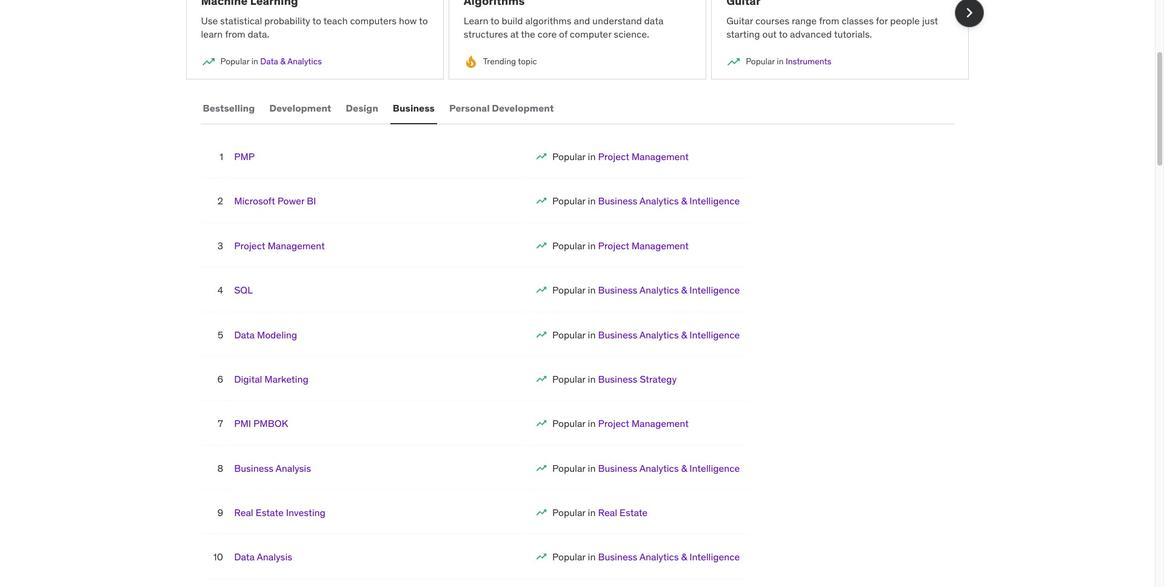 Task type: locate. For each thing, give the bounding box(es) containing it.
3 popular in business analytics & intelligence from the top
[[553, 329, 740, 341]]

microsoft power bi link
[[234, 195, 316, 207]]

2 vertical spatial data
[[234, 551, 255, 563]]

1
[[220, 150, 223, 163]]

0 horizontal spatial development
[[270, 102, 331, 114]]

use
[[201, 14, 218, 27]]

development inside button
[[270, 102, 331, 114]]

next image
[[960, 3, 979, 22]]

project
[[598, 150, 630, 163], [234, 239, 265, 252], [598, 239, 630, 252], [598, 418, 630, 430]]

1 popular in business analytics & intelligence from the top
[[553, 195, 740, 207]]

4 popular in business analytics & intelligence from the top
[[553, 462, 740, 474]]

2 intelligence from the top
[[690, 284, 740, 296]]

business analytics & intelligence link for business analysis
[[598, 462, 740, 474]]

just
[[923, 14, 939, 27]]

popular
[[221, 56, 250, 67], [746, 56, 775, 67], [553, 150, 586, 163], [553, 195, 586, 207], [553, 239, 586, 252], [553, 284, 586, 296], [553, 329, 586, 341], [553, 373, 586, 385], [553, 418, 586, 430], [553, 462, 586, 474], [553, 507, 586, 519], [553, 551, 586, 563]]

2 popular in project management from the top
[[553, 239, 689, 252]]

statistical
[[220, 14, 262, 27]]

business button
[[391, 94, 437, 123]]

to right "out"
[[779, 28, 788, 40]]

pmi pmbok
[[234, 418, 288, 430]]

popular in instruments
[[746, 56, 832, 67]]

5 business analytics & intelligence link from the top
[[598, 551, 740, 563]]

development down the data & analytics link
[[270, 102, 331, 114]]

algorithms
[[526, 14, 572, 27]]

in for pmi pmbok
[[588, 418, 596, 430]]

5 intelligence from the top
[[690, 551, 740, 563]]

data & analytics link
[[260, 56, 322, 67]]

1 development from the left
[[270, 102, 331, 114]]

0 horizontal spatial from
[[225, 28, 246, 40]]

1 horizontal spatial from
[[820, 14, 840, 27]]

guitar courses range from classes for people just starting out to advanced tutorials.
[[727, 14, 939, 40]]

data down the data.
[[260, 56, 278, 67]]

cell for data modeling
[[553, 329, 740, 341]]

modeling
[[257, 329, 297, 341]]

popular in business analytics & intelligence for sql
[[553, 284, 740, 296]]

from down statistical
[[225, 28, 246, 40]]

to up the structures
[[491, 14, 500, 27]]

at
[[511, 28, 519, 40]]

pmbok
[[254, 418, 288, 430]]

analytics inside carousel element
[[288, 56, 322, 67]]

2 popular in business analytics & intelligence from the top
[[553, 284, 740, 296]]

cell for data analysis
[[553, 551, 740, 563]]

5 cell from the top
[[553, 329, 740, 341]]

5 popular in business analytics & intelligence from the top
[[553, 551, 740, 563]]

popular in image for microsoft power bi
[[536, 195, 548, 207]]

1 horizontal spatial estate
[[620, 507, 648, 519]]

2 cell from the top
[[553, 195, 740, 207]]

2 business analytics & intelligence link from the top
[[598, 284, 740, 296]]

0 vertical spatial analysis
[[276, 462, 311, 474]]

8 cell from the top
[[553, 462, 740, 474]]

to
[[313, 14, 321, 27], [419, 14, 428, 27], [491, 14, 500, 27], [779, 28, 788, 40]]

in for real estate investing
[[588, 507, 596, 519]]

bestselling
[[203, 102, 255, 114]]

from
[[820, 14, 840, 27], [225, 28, 246, 40]]

1 horizontal spatial real
[[598, 507, 618, 519]]

data right 10
[[234, 551, 255, 563]]

6 cell from the top
[[553, 373, 677, 385]]

2 vertical spatial popular in project management
[[553, 418, 689, 430]]

4 intelligence from the top
[[690, 462, 740, 474]]

1 vertical spatial data
[[234, 329, 255, 341]]

popular in business analytics & intelligence
[[553, 195, 740, 207], [553, 284, 740, 296], [553, 329, 740, 341], [553, 462, 740, 474], [553, 551, 740, 563]]

cell for pmp
[[553, 150, 689, 163]]

1 popular in project management from the top
[[553, 150, 689, 163]]

intelligence
[[690, 195, 740, 207], [690, 284, 740, 296], [690, 329, 740, 341], [690, 462, 740, 474], [690, 551, 740, 563]]

4 business analytics & intelligence link from the top
[[598, 462, 740, 474]]

&
[[281, 56, 286, 67], [682, 195, 688, 207], [682, 284, 688, 296], [682, 329, 688, 341], [682, 462, 688, 474], [682, 551, 688, 563]]

popular for real estate investing
[[553, 507, 586, 519]]

popular in project management for management
[[553, 239, 689, 252]]

analytics for microsoft power bi
[[640, 195, 679, 207]]

popular in image for digital marketing
[[536, 373, 548, 385]]

analytics
[[288, 56, 322, 67], [640, 195, 679, 207], [640, 284, 679, 296], [640, 329, 679, 341], [640, 462, 679, 474], [640, 551, 679, 563]]

1 vertical spatial from
[[225, 28, 246, 40]]

trending topic
[[483, 56, 537, 67]]

0 vertical spatial popular in project management
[[553, 150, 689, 163]]

0 horizontal spatial real
[[234, 507, 253, 519]]

project for pmi pmbok
[[598, 418, 630, 430]]

1 intelligence from the top
[[690, 195, 740, 207]]

core
[[538, 28, 557, 40]]

popular for microsoft power bi
[[553, 195, 586, 207]]

cell for sql
[[553, 284, 740, 296]]

personal development button
[[447, 94, 557, 123]]

estate
[[256, 507, 284, 519], [620, 507, 648, 519]]

of
[[559, 28, 568, 40]]

3 cell from the top
[[553, 239, 689, 252]]

learn
[[201, 28, 223, 40]]

8
[[217, 462, 223, 474]]

popular in image for real estate investing
[[536, 507, 548, 519]]

& inside carousel element
[[281, 56, 286, 67]]

teach
[[324, 14, 348, 27]]

cell for microsoft power bi
[[553, 195, 740, 207]]

for
[[877, 14, 888, 27]]

popular in business analytics & intelligence for business analysis
[[553, 462, 740, 474]]

analysis for business analysis
[[276, 462, 311, 474]]

1 vertical spatial popular in project management
[[553, 239, 689, 252]]

project for pmp
[[598, 150, 630, 163]]

3 popular in project management from the top
[[553, 418, 689, 430]]

analysis down the real estate investing
[[257, 551, 292, 563]]

from up advanced
[[820, 14, 840, 27]]

in for project management
[[588, 239, 596, 252]]

computer
[[570, 28, 612, 40]]

cell for project management
[[553, 239, 689, 252]]

in for pmp
[[588, 150, 596, 163]]

analysis up investing
[[276, 462, 311, 474]]

4 cell from the top
[[553, 284, 740, 296]]

1 vertical spatial analysis
[[257, 551, 292, 563]]

cell
[[553, 150, 689, 163], [553, 195, 740, 207], [553, 239, 689, 252], [553, 284, 740, 296], [553, 329, 740, 341], [553, 373, 677, 385], [553, 418, 689, 430], [553, 462, 740, 474], [553, 507, 648, 519], [553, 551, 740, 563]]

pmi pmbok link
[[234, 418, 288, 430]]

popular in image for business analysis
[[536, 462, 548, 474]]

data right 5 at the left bottom of page
[[234, 329, 255, 341]]

real
[[234, 507, 253, 519], [598, 507, 618, 519]]

data modeling link
[[234, 329, 297, 341]]

0 horizontal spatial estate
[[256, 507, 284, 519]]

instruments
[[786, 56, 832, 67]]

1 horizontal spatial development
[[492, 102, 554, 114]]

7 cell from the top
[[553, 418, 689, 430]]

0 vertical spatial from
[[820, 14, 840, 27]]

1 cell from the top
[[553, 150, 689, 163]]

guitar
[[727, 14, 754, 27]]

in for data modeling
[[588, 329, 596, 341]]

development
[[270, 102, 331, 114], [492, 102, 554, 114]]

business analytics & intelligence link
[[598, 195, 740, 207], [598, 284, 740, 296], [598, 329, 740, 341], [598, 462, 740, 474], [598, 551, 740, 563]]

popular in image
[[727, 55, 741, 69], [536, 195, 548, 207], [536, 239, 548, 252], [536, 284, 548, 296], [536, 373, 548, 385], [536, 462, 548, 474], [536, 507, 548, 519], [536, 551, 548, 563]]

& for business analysis
[[682, 462, 688, 474]]

project management link
[[598, 150, 689, 163], [234, 239, 325, 252], [598, 239, 689, 252], [598, 418, 689, 430]]

sql link
[[234, 284, 253, 296]]

9 cell from the top
[[553, 507, 648, 519]]

3 business analytics & intelligence link from the top
[[598, 329, 740, 341]]

pmp link
[[234, 150, 255, 163]]

people
[[891, 14, 920, 27]]

& for sql
[[682, 284, 688, 296]]

in
[[252, 56, 258, 67], [777, 56, 784, 67], [588, 150, 596, 163], [588, 195, 596, 207], [588, 239, 596, 252], [588, 284, 596, 296], [588, 329, 596, 341], [588, 373, 596, 385], [588, 418, 596, 430], [588, 462, 596, 474], [588, 507, 596, 519], [588, 551, 596, 563]]

science.
[[614, 28, 650, 40]]

10 cell from the top
[[553, 551, 740, 563]]

popular in image
[[201, 55, 216, 69], [536, 150, 548, 163], [536, 329, 548, 341], [536, 418, 548, 430]]

project for project management
[[598, 239, 630, 252]]

popular for business analysis
[[553, 462, 586, 474]]

1 business analytics & intelligence link from the top
[[598, 195, 740, 207]]

analysis
[[276, 462, 311, 474], [257, 551, 292, 563]]

2 development from the left
[[492, 102, 554, 114]]

management for project management
[[632, 239, 689, 252]]

business analytics & intelligence link for sql
[[598, 284, 740, 296]]

tutorials.
[[835, 28, 873, 40]]

3 intelligence from the top
[[690, 329, 740, 341]]

carousel element
[[186, 0, 984, 94]]

development down topic
[[492, 102, 554, 114]]

learn
[[464, 14, 489, 27]]

in for data analysis
[[588, 551, 596, 563]]

design button
[[344, 94, 381, 123]]

digital
[[234, 373, 262, 385]]

data
[[260, 56, 278, 67], [234, 329, 255, 341], [234, 551, 255, 563]]

0 vertical spatial data
[[260, 56, 278, 67]]

popular for data modeling
[[553, 329, 586, 341]]

business
[[393, 102, 435, 114], [598, 195, 638, 207], [598, 284, 638, 296], [598, 329, 638, 341], [598, 373, 638, 385], [234, 462, 274, 474], [598, 462, 638, 474], [598, 551, 638, 563]]

management for pmp
[[632, 150, 689, 163]]

data modeling
[[234, 329, 297, 341]]

popular for digital marketing
[[553, 373, 586, 385]]

cell for business analysis
[[553, 462, 740, 474]]

bestselling button
[[201, 94, 257, 123]]

2 estate from the left
[[620, 507, 648, 519]]

2
[[218, 195, 223, 207]]

analytics for data analysis
[[640, 551, 679, 563]]



Task type: describe. For each thing, give the bounding box(es) containing it.
build
[[502, 14, 523, 27]]

in for business analysis
[[588, 462, 596, 474]]

data analysis link
[[234, 551, 292, 563]]

popular in image for sql
[[536, 284, 548, 296]]

analytics for business analysis
[[640, 462, 679, 474]]

the
[[521, 28, 536, 40]]

real estate investing
[[234, 507, 326, 519]]

popular for pmp
[[553, 150, 586, 163]]

analytics for sql
[[640, 284, 679, 296]]

topic
[[518, 56, 537, 67]]

popular for data analysis
[[553, 551, 586, 563]]

business analytics & intelligence link for microsoft power bi
[[598, 195, 740, 207]]

use statistical probability to teach computers how to learn from data.
[[201, 14, 428, 40]]

cell for digital marketing
[[553, 373, 677, 385]]

intelligence for data analysis
[[690, 551, 740, 563]]

management for pmi pmbok
[[632, 418, 689, 430]]

intelligence for microsoft power bi
[[690, 195, 740, 207]]

microsoft
[[234, 195, 275, 207]]

10
[[213, 551, 223, 563]]

classes
[[842, 14, 874, 27]]

advanced
[[791, 28, 832, 40]]

business strategy link
[[598, 373, 677, 385]]

3
[[218, 239, 223, 252]]

popular in business analytics & intelligence for data modeling
[[553, 329, 740, 341]]

data analysis
[[234, 551, 292, 563]]

business inside button
[[393, 102, 435, 114]]

project management link for pmp
[[598, 150, 689, 163]]

courses
[[756, 14, 790, 27]]

strategy
[[640, 373, 677, 385]]

in for digital marketing
[[588, 373, 596, 385]]

in for sql
[[588, 284, 596, 296]]

real estate link
[[598, 507, 648, 519]]

learn to build algorithms and understand data structures at the core of computer science.
[[464, 14, 664, 40]]

microsoft power bi
[[234, 195, 316, 207]]

cell for real estate investing
[[553, 507, 648, 519]]

1 real from the left
[[234, 507, 253, 519]]

2 real from the left
[[598, 507, 618, 519]]

popular in image for project management
[[536, 239, 548, 252]]

popular in business analytics & intelligence for microsoft power bi
[[553, 195, 740, 207]]

analysis for data analysis
[[257, 551, 292, 563]]

7
[[218, 418, 223, 430]]

analytics for data modeling
[[640, 329, 679, 341]]

to inside guitar courses range from classes for people just starting out to advanced tutorials.
[[779, 28, 788, 40]]

4
[[218, 284, 223, 296]]

business for digital marketing
[[598, 373, 638, 385]]

personal
[[450, 102, 490, 114]]

data
[[645, 14, 664, 27]]

personal development
[[450, 102, 554, 114]]

from inside guitar courses range from classes for people just starting out to advanced tutorials.
[[820, 14, 840, 27]]

from inside use statistical probability to teach computers how to learn from data.
[[225, 28, 246, 40]]

intelligence for data modeling
[[690, 329, 740, 341]]

popular in business analytics & intelligence for data analysis
[[553, 551, 740, 563]]

popular for sql
[[553, 284, 586, 296]]

marketing
[[265, 373, 309, 385]]

trending
[[483, 56, 516, 67]]

probability
[[265, 14, 310, 27]]

business for data analysis
[[598, 551, 638, 563]]

popular in image for data modeling
[[536, 329, 548, 341]]

business analytics & intelligence link for data modeling
[[598, 329, 740, 341]]

popular in business strategy
[[553, 373, 677, 385]]

business analytics & intelligence link for data analysis
[[598, 551, 740, 563]]

structures
[[464, 28, 508, 40]]

pmp
[[234, 150, 255, 163]]

business analysis link
[[234, 462, 311, 474]]

how
[[399, 14, 417, 27]]

range
[[792, 14, 817, 27]]

popular for pmi pmbok
[[553, 418, 586, 430]]

to left the teach
[[313, 14, 321, 27]]

business for sql
[[598, 284, 638, 296]]

design
[[346, 102, 378, 114]]

investing
[[286, 507, 326, 519]]

& for data analysis
[[682, 551, 688, 563]]

data for modeling
[[234, 329, 255, 341]]

popular in data & analytics
[[221, 56, 322, 67]]

intelligence for business analysis
[[690, 462, 740, 474]]

& for data modeling
[[682, 329, 688, 341]]

real estate investing link
[[234, 507, 326, 519]]

popular for project management
[[553, 239, 586, 252]]

understand
[[593, 14, 642, 27]]

instruments link
[[786, 56, 832, 67]]

popular in real estate
[[553, 507, 648, 519]]

power
[[278, 195, 305, 207]]

development button
[[267, 94, 334, 123]]

business analysis
[[234, 462, 311, 474]]

business for data modeling
[[598, 329, 638, 341]]

5
[[218, 329, 223, 341]]

digital marketing
[[234, 373, 309, 385]]

pmi
[[234, 418, 251, 430]]

popular in image for pmp
[[536, 150, 548, 163]]

out
[[763, 28, 777, 40]]

9
[[217, 507, 223, 519]]

starting
[[727, 28, 761, 40]]

computers
[[350, 14, 397, 27]]

sql
[[234, 284, 253, 296]]

1 estate from the left
[[256, 507, 284, 519]]

data for analysis
[[234, 551, 255, 563]]

digital marketing link
[[234, 373, 309, 385]]

6
[[217, 373, 223, 385]]

& for microsoft power bi
[[682, 195, 688, 207]]

to inside learn to build algorithms and understand data structures at the core of computer science.
[[491, 14, 500, 27]]

intelligence for sql
[[690, 284, 740, 296]]

development inside "button"
[[492, 102, 554, 114]]

project management
[[234, 239, 325, 252]]

bi
[[307, 195, 316, 207]]

popular in project management for pmbok
[[553, 418, 689, 430]]

and
[[574, 14, 590, 27]]

cell for pmi pmbok
[[553, 418, 689, 430]]

data.
[[248, 28, 269, 40]]

project management link for pmi pmbok
[[598, 418, 689, 430]]

popular in image for pmi pmbok
[[536, 418, 548, 430]]

data inside carousel element
[[260, 56, 278, 67]]

business for business analysis
[[598, 462, 638, 474]]

trending topic image
[[464, 55, 479, 69]]

to right how
[[419, 14, 428, 27]]

business for microsoft power bi
[[598, 195, 638, 207]]

popular in image for data analysis
[[536, 551, 548, 563]]

project management link for project management
[[598, 239, 689, 252]]

in for microsoft power bi
[[588, 195, 596, 207]]



Task type: vqa. For each thing, say whether or not it's contained in the screenshot.


